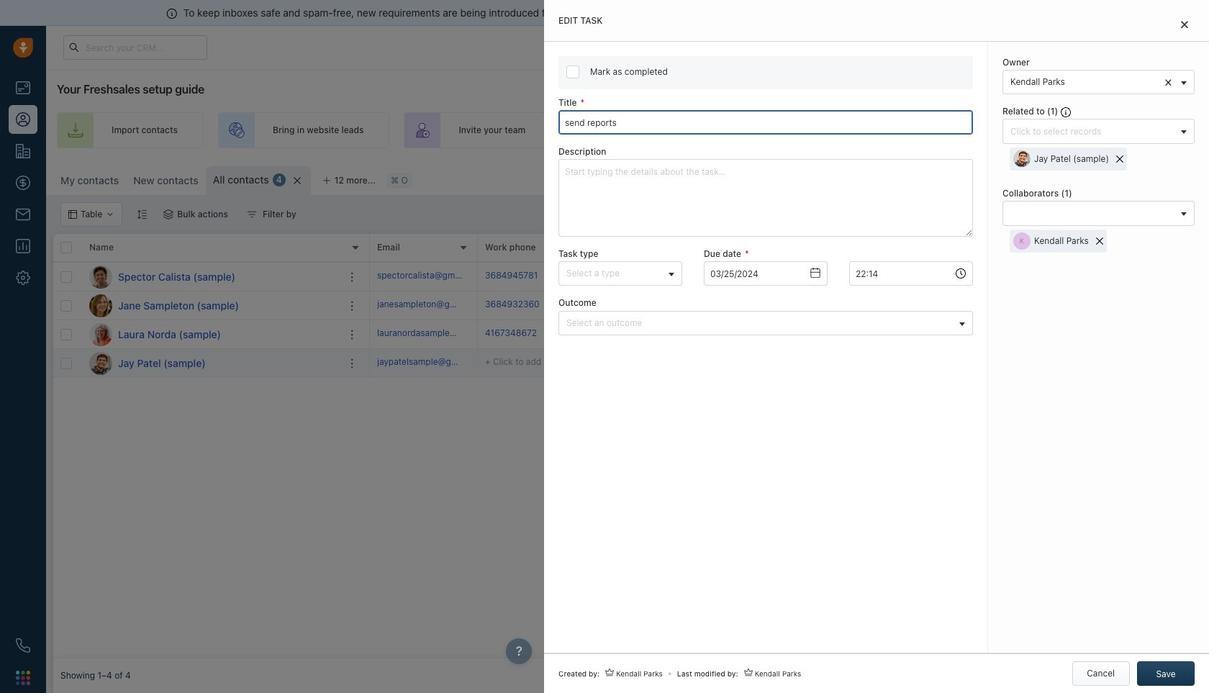 Task type: locate. For each thing, give the bounding box(es) containing it.
row group
[[53, 263, 370, 378], [370, 263, 1210, 378]]

tab panel
[[544, 0, 1210, 693]]

freshworks switcher image
[[16, 671, 30, 685]]

press space to select this row. row
[[53, 263, 370, 292], [370, 263, 1210, 292], [53, 292, 370, 320], [370, 292, 1210, 320], [53, 320, 370, 349], [370, 320, 1210, 349], [53, 349, 370, 378], [370, 349, 1210, 378]]

phone element
[[9, 631, 37, 660]]

-- text field
[[704, 262, 828, 286]]

container_wx8msf4aqz5i3rn1 image
[[247, 210, 257, 220]]

dialog
[[544, 0, 1210, 693]]

1 vertical spatial container_wx8msf4aqz5i3rn1 image
[[593, 301, 603, 311]]

None search field
[[1007, 206, 1176, 221]]

0 vertical spatial j image
[[89, 294, 112, 317]]

1 row group from the left
[[53, 263, 370, 378]]

grid
[[53, 234, 1210, 659]]

Search your CRM... text field
[[63, 35, 207, 60]]

j image up l "icon" on the left top
[[89, 294, 112, 317]]

0 horizontal spatial container_wx8msf4aqz5i3rn1 image
[[164, 210, 174, 220]]

l image
[[89, 323, 112, 346]]

row
[[53, 234, 370, 263]]

Enter title of task text field
[[559, 110, 973, 135]]

cell
[[1018, 263, 1126, 291], [1126, 263, 1210, 291], [1018, 292, 1126, 320], [1126, 292, 1210, 320], [1018, 320, 1126, 348], [1126, 320, 1210, 348], [586, 349, 694, 377], [694, 349, 802, 377], [802, 349, 910, 377], [1018, 349, 1126, 377], [1126, 349, 1210, 377]]

container_wx8msf4aqz5i3rn1 image
[[164, 210, 174, 220], [593, 301, 603, 311], [921, 329, 931, 339]]

j image down l "icon" on the left top
[[89, 352, 112, 375]]

j image
[[89, 294, 112, 317], [89, 352, 112, 375]]

2 horizontal spatial container_wx8msf4aqz5i3rn1 image
[[921, 329, 931, 339]]

1 horizontal spatial container_wx8msf4aqz5i3rn1 image
[[593, 301, 603, 311]]

1 vertical spatial j image
[[89, 352, 112, 375]]



Task type: describe. For each thing, give the bounding box(es) containing it.
2 row group from the left
[[370, 263, 1210, 378]]

Click to select records search field
[[1007, 124, 1176, 139]]

s image
[[89, 265, 112, 288]]

0 vertical spatial container_wx8msf4aqz5i3rn1 image
[[164, 210, 174, 220]]

Start typing the details about the task… text field
[[559, 159, 973, 237]]

close image
[[1182, 20, 1189, 29]]

2 j image from the top
[[89, 352, 112, 375]]

2 vertical spatial container_wx8msf4aqz5i3rn1 image
[[921, 329, 931, 339]]

phone image
[[16, 639, 30, 653]]

1 j image from the top
[[89, 294, 112, 317]]



Task type: vqa. For each thing, say whether or not it's contained in the screenshot.
eg. Chicago Business hours text box
no



